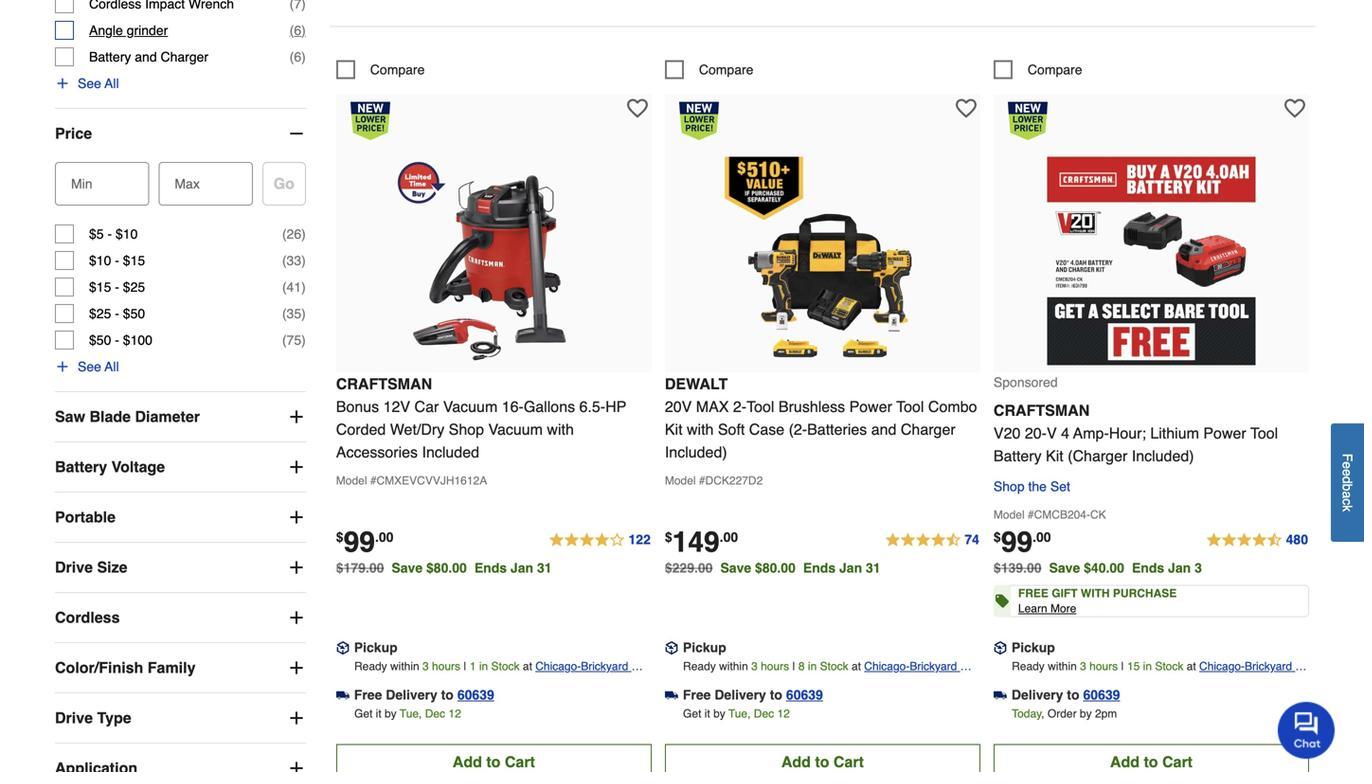 Task type: describe. For each thing, give the bounding box(es) containing it.
set
[[1050, 479, 1070, 494]]

$229.00 save $80.00 ends jan 31
[[665, 560, 881, 576]]

chicago- for ready within 3 hours | 1 in stock at chicago-brickyard lowe's
[[535, 660, 581, 673]]

ready within 3 hours | 8 in stock at chicago-brickyard lowe's
[[683, 660, 960, 692]]

2 see from the top
[[78, 359, 101, 374]]

( for battery and charger
[[290, 49, 294, 64]]

6.5-
[[579, 398, 605, 415]]

1 horizontal spatial $10
[[116, 226, 138, 241]]

plus image for drive size
[[287, 558, 306, 577]]

tue, for ready within 3 hours | 8 in stock at chicago-brickyard lowe's
[[728, 707, 751, 721]]

# for dewalt 20v max 2-tool brushless power tool combo kit with soft case (2-batteries and charger included)
[[699, 474, 705, 487]]

color/finish family
[[55, 659, 196, 676]]

k
[[1340, 505, 1355, 512]]

- for $50
[[115, 332, 119, 348]]

was price $229.00 element
[[665, 556, 720, 576]]

ready for ready within 3 hours | 8 in stock at chicago-brickyard lowe's
[[683, 660, 716, 673]]

gift
[[1052, 587, 1078, 600]]

1 horizontal spatial $15
[[123, 253, 145, 268]]

480
[[1286, 532, 1308, 547]]

,
[[1042, 707, 1045, 721]]

3 add to cart button from the left
[[994, 744, 1309, 772]]

minus image
[[287, 124, 306, 143]]

$80.00 for 99
[[426, 560, 467, 576]]

pickup for ready within 3 hours | 8 in stock at chicago-brickyard lowe's
[[683, 640, 726, 655]]

35
[[287, 306, 301, 321]]

savings save $80.00 element for 149
[[720, 560, 888, 576]]

gallons
[[524, 398, 575, 415]]

craftsman v20 20-v 4 amp-hour; lithium power tool battery kit (charger included) image
[[1047, 157, 1256, 365]]

pickup image for free
[[336, 641, 349, 654]]

brickyard for ready within 3 hours | 8 in stock at chicago-brickyard lowe's
[[910, 660, 957, 673]]

free delivery to 60639 for 1
[[354, 687, 494, 703]]

( 26 )
[[282, 226, 306, 241]]

delivery for ready within 3 hours | 1 in stock at chicago-brickyard lowe's
[[386, 687, 437, 703]]

chicago-brickyard lowe's button for ready within 3 hours | 15 in stock at chicago-brickyard lowe's
[[1199, 657, 1309, 692]]

60639 button for 8
[[786, 685, 823, 704]]

chicago- for ready within 3 hours | 15 in stock at chicago-brickyard lowe's
[[1199, 660, 1245, 673]]

) for angle grinder
[[301, 23, 306, 38]]

3 for ready within 3 hours | 15 in stock at chicago-brickyard lowe's
[[1080, 660, 1086, 673]]

60639 for 8
[[786, 687, 823, 703]]

1 heart outline image from the left
[[627, 98, 648, 119]]

- for $25
[[115, 306, 119, 321]]

accessories
[[336, 443, 418, 461]]

$139.00
[[994, 560, 1042, 576]]

( for angle grinder
[[290, 23, 294, 38]]

26
[[287, 226, 301, 241]]

free
[[1018, 587, 1049, 600]]

149
[[672, 526, 720, 559]]

cordless
[[55, 608, 120, 626]]

( 33 )
[[282, 253, 306, 268]]

new lower price image for 1st heart outline 'icon' from the right
[[1008, 102, 1048, 140]]

cordless button
[[55, 593, 306, 642]]

20v
[[665, 398, 692, 415]]

free for ready within 3 hours | 8 in stock at chicago-brickyard lowe's
[[683, 687, 711, 703]]

it for ready within 3 hours | 8 in stock at chicago-brickyard lowe's
[[705, 707, 710, 721]]

3 60639 from the left
[[1083, 687, 1120, 703]]

within for ready within 3 hours | 15 in stock at chicago-brickyard lowe's
[[1048, 660, 1077, 673]]

truck filled image for ready within 3 hours | 8 in stock at chicago-brickyard lowe's
[[665, 688, 678, 702]]

battery for battery voltage
[[55, 458, 107, 475]]

sponsored
[[994, 375, 1058, 390]]

) for $50 - $100
[[301, 332, 306, 348]]

31 for 149
[[866, 560, 881, 576]]

1 vertical spatial vacuum
[[488, 421, 543, 438]]

1 see all button from the top
[[55, 74, 119, 93]]

$50 - $100
[[89, 332, 152, 348]]

battery voltage button
[[55, 442, 306, 491]]

craftsman bonus 12v car vacuum 16-gallons 6.5-hp corded wet/dry shop vacuum with accessories included image
[[390, 157, 598, 365]]

$100
[[123, 332, 152, 348]]

portable button
[[55, 492, 306, 542]]

74 button
[[884, 529, 980, 552]]

( for $25 - $50
[[282, 306, 287, 321]]

was price $179.00 element
[[336, 556, 392, 576]]

angle grinder
[[89, 23, 168, 38]]

2 heart outline image from the left
[[956, 98, 977, 119]]

0 horizontal spatial tool
[[747, 398, 774, 415]]

craftsman bonus 12v car vacuum 16-gallons 6.5-hp corded wet/dry shop vacuum with accessories included
[[336, 375, 626, 461]]

included
[[422, 443, 479, 461]]

12 for 1
[[448, 707, 461, 721]]

saw
[[55, 408, 85, 425]]

| for 1
[[464, 660, 467, 673]]

case
[[749, 421, 785, 438]]

1 all from the top
[[105, 76, 119, 91]]

model # cmxevcvvjh1612a
[[336, 474, 487, 487]]

(2-
[[789, 421, 807, 438]]

0 horizontal spatial $50
[[89, 332, 111, 348]]

) for $25 - $50
[[301, 306, 306, 321]]

battery for battery and charger
[[89, 49, 131, 64]]

max
[[175, 176, 200, 191]]

4 stars image
[[548, 529, 652, 552]]

stock for 15
[[1155, 660, 1184, 673]]

lowe's for 8
[[864, 679, 899, 692]]

drive size
[[55, 558, 127, 576]]

plus image for saw blade diameter
[[287, 407, 306, 426]]

lithium
[[1150, 424, 1199, 442]]

stock for 8
[[820, 660, 848, 673]]

41
[[287, 279, 301, 294]]

power inside craftsman v20 20-v 4 amp-hour; lithium power tool battery kit (charger included)
[[1203, 424, 1246, 442]]

get it by tue, dec 12 for ready within 3 hours | 1 in stock at chicago-brickyard lowe's
[[354, 707, 461, 721]]

hours for 8
[[761, 660, 789, 673]]

$40.00
[[1084, 560, 1124, 576]]

$5
[[89, 226, 104, 241]]

480 button
[[1206, 529, 1309, 552]]

6 for battery and charger
[[294, 49, 301, 64]]

( for $15 - $25
[[282, 279, 287, 294]]

min
[[71, 176, 92, 191]]

d
[[1340, 476, 1355, 484]]

ends jan 31 element for 149
[[803, 560, 888, 576]]

0 vertical spatial and
[[135, 49, 157, 64]]

ends for $179.00 save $80.00 ends jan 31
[[474, 560, 507, 576]]

included) inside craftsman v20 20-v 4 amp-hour; lithium power tool battery kit (charger included)
[[1132, 447, 1194, 465]]

3 delivery from the left
[[1012, 687, 1063, 703]]

get for ready within 3 hours | 8 in stock at chicago-brickyard lowe's
[[683, 707, 701, 721]]

go button
[[262, 162, 306, 205]]

| for 8
[[792, 660, 795, 673]]

pickup image
[[665, 641, 678, 654]]

wet/dry
[[390, 421, 445, 438]]

today
[[1012, 707, 1042, 721]]

family
[[148, 659, 196, 676]]

v20
[[994, 424, 1021, 442]]

angle
[[89, 23, 123, 38]]

2 horizontal spatial #
[[1028, 508, 1034, 522]]

dec for 8
[[754, 707, 774, 721]]

charger inside dewalt 20v max 2-tool brushless power tool combo kit with soft case (2-batteries and charger included)
[[901, 421, 956, 438]]

0 vertical spatial charger
[[161, 49, 208, 64]]

save for $139.00
[[1049, 560, 1080, 576]]

and inside dewalt 20v max 2-tool brushless power tool combo kit with soft case (2-batteries and charger included)
[[871, 421, 897, 438]]

drive type
[[55, 709, 131, 726]]

kit inside dewalt 20v max 2-tool brushless power tool combo kit with soft case (2-batteries and charger included)
[[665, 421, 683, 438]]

8
[[799, 660, 805, 673]]

cmxevcvvjh1612a
[[377, 474, 487, 487]]

amp-
[[1073, 424, 1109, 442]]

with
[[1081, 587, 1110, 600]]

go
[[273, 175, 295, 192]]

free gift with purchase learn more
[[1018, 587, 1177, 615]]

the
[[1028, 479, 1047, 494]]

grinder
[[127, 23, 168, 38]]

purchase
[[1113, 587, 1177, 600]]

model # dck227d2
[[665, 474, 763, 487]]

dck227d2
[[705, 474, 763, 487]]

craftsman for 20-
[[994, 402, 1090, 419]]

bonus
[[336, 398, 379, 415]]

1 vertical spatial $15
[[89, 279, 111, 294]]

$179.00
[[336, 560, 384, 576]]

v
[[1047, 424, 1057, 442]]

$ for $139.00 save $40.00 ends jan 3
[[994, 530, 1001, 545]]

drive for drive type
[[55, 709, 93, 726]]

2 e from the top
[[1340, 469, 1355, 476]]

ready for ready within 3 hours | 1 in stock at chicago-brickyard lowe's
[[354, 660, 387, 673]]

2 add to cart button from the left
[[665, 744, 980, 772]]

cart for 3rd add to cart button from right
[[505, 753, 535, 771]]

it for ready within 3 hours | 1 in stock at chicago-brickyard lowe's
[[376, 707, 381, 721]]

tag filled image
[[996, 588, 1009, 614]]

1 horizontal spatial tool
[[896, 398, 924, 415]]

0 vertical spatial vacuum
[[443, 398, 498, 415]]

color/finish
[[55, 659, 143, 676]]

saw blade diameter button
[[55, 392, 306, 441]]

pickup for ready within 3 hours | 1 in stock at chicago-brickyard lowe's
[[354, 640, 398, 655]]

more
[[1051, 602, 1076, 615]]

craftsman v20 20-v 4 amp-hour; lithium power tool battery kit (charger included)
[[994, 402, 1278, 465]]

$ 99 .00 for $139.00
[[994, 526, 1051, 559]]

33
[[287, 253, 301, 268]]

3 right $40.00
[[1195, 560, 1202, 576]]

$139.00 save $40.00 ends jan 3
[[994, 560, 1202, 576]]

3 by from the left
[[1080, 707, 1092, 721]]

cart for second add to cart button from the left
[[834, 753, 864, 771]]

soft
[[718, 421, 745, 438]]

plus image for cordless
[[287, 608, 306, 627]]

3 heart outline image from the left
[[1284, 98, 1305, 119]]

c
[[1340, 498, 1355, 505]]

color/finish family button
[[55, 643, 306, 692]]

hours for 1
[[432, 660, 460, 673]]

ready within 3 hours | 1 in stock at chicago-brickyard lowe's
[[354, 660, 632, 692]]

pickup image for delivery
[[994, 641, 1007, 654]]

2-
[[733, 398, 747, 415]]

$179.00 save $80.00 ends jan 31
[[336, 560, 552, 576]]

( for $5 - $10
[[282, 226, 287, 241]]

compare for "1001436598" element
[[1028, 62, 1082, 77]]

model # cmcb204-ck
[[994, 508, 1106, 522]]

shop the set link
[[994, 475, 1070, 498]]

get it by tue, dec 12 for ready within 3 hours | 8 in stock at chicago-brickyard lowe's
[[683, 707, 790, 721]]

jan for $139.00 save $40.00 ends jan 3
[[1168, 560, 1191, 576]]

2 horizontal spatial model
[[994, 508, 1025, 522]]

by for ready within 3 hours | 8 in stock at chicago-brickyard lowe's
[[713, 707, 725, 721]]

1 add to cart button from the left
[[336, 744, 652, 772]]

# for craftsman bonus 12v car vacuum 16-gallons 6.5-hp corded wet/dry shop vacuum with accessories included
[[370, 474, 377, 487]]

15
[[1127, 660, 1140, 673]]

$15 - $25
[[89, 279, 145, 294]]

16-
[[502, 398, 524, 415]]

drive for drive size
[[55, 558, 93, 576]]

at for 8
[[852, 660, 861, 673]]

model for bonus 12v car vacuum 16-gallons 6.5-hp corded wet/dry shop vacuum with accessories included
[[336, 474, 367, 487]]



Task type: locate. For each thing, give the bounding box(es) containing it.
1 horizontal spatial kit
[[1046, 447, 1064, 465]]

heart outline image
[[627, 98, 648, 119], [956, 98, 977, 119], [1284, 98, 1305, 119]]

1 horizontal spatial and
[[871, 421, 897, 438]]

1 60639 from the left
[[457, 687, 494, 703]]

.00 inside $ 149 .00
[[720, 530, 738, 545]]

chicago- right the 15
[[1199, 660, 1245, 673]]

12v
[[383, 398, 410, 415]]

( for $10 - $15
[[282, 253, 287, 268]]

portable
[[55, 508, 116, 526]]

hours left the 15
[[1090, 660, 1118, 673]]

2 it from the left
[[705, 707, 710, 721]]

brickyard inside ready within 3 hours | 8 in stock at chicago-brickyard lowe's
[[910, 660, 957, 673]]

type
[[97, 709, 131, 726]]

- left $100
[[115, 332, 119, 348]]

3 inside ready within 3 hours | 15 in stock at chicago-brickyard lowe's
[[1080, 660, 1086, 673]]

1 vertical spatial $50
[[89, 332, 111, 348]]

plus image inside drive type button
[[287, 708, 306, 727]]

1 horizontal spatial cart
[[834, 753, 864, 771]]

1 ( 6 ) from the top
[[290, 23, 306, 38]]

1 vertical spatial see
[[78, 359, 101, 374]]

see all down $50 - $100
[[78, 359, 119, 374]]

1 new lower price image from the left
[[679, 102, 719, 140]]

$5 - $10
[[89, 226, 138, 241]]

at right 8 at the right bottom
[[852, 660, 861, 673]]

60639
[[457, 687, 494, 703], [786, 687, 823, 703], [1083, 687, 1120, 703]]

compare inside "1001436598" element
[[1028, 62, 1082, 77]]

1 6 from the top
[[294, 23, 301, 38]]

60639 up 2pm
[[1083, 687, 1120, 703]]

e
[[1340, 461, 1355, 469], [1340, 469, 1355, 476]]

ends for $139.00 save $40.00 ends jan 3
[[1132, 560, 1164, 576]]

plus image for battery voltage
[[287, 457, 306, 476]]

| for 15
[[1121, 660, 1124, 673]]

( 6 )
[[290, 23, 306, 38], [290, 49, 306, 64]]

1 at from the left
[[523, 660, 532, 673]]

1 compare from the left
[[370, 62, 425, 77]]

75
[[287, 332, 301, 348]]

within inside ready within 3 hours | 15 in stock at chicago-brickyard lowe's
[[1048, 660, 1077, 673]]

power up "batteries"
[[849, 398, 892, 415]]

3 in from the left
[[1143, 660, 1152, 673]]

craftsman inside craftsman bonus 12v car vacuum 16-gallons 6.5-hp corded wet/dry shop vacuum with accessories included
[[336, 375, 432, 393]]

all down the battery and charger
[[105, 76, 119, 91]]

3 at from the left
[[1187, 660, 1196, 673]]

1 horizontal spatial $25
[[123, 279, 145, 294]]

charger down the grinder
[[161, 49, 208, 64]]

kit down "v"
[[1046, 447, 1064, 465]]

0 horizontal spatial free
[[354, 687, 382, 703]]

0 horizontal spatial free delivery to 60639
[[354, 687, 494, 703]]

tue, down ready within 3 hours | 8 in stock at chicago-brickyard lowe's on the bottom right of page
[[728, 707, 751, 721]]

0 horizontal spatial hours
[[432, 660, 460, 673]]

0 horizontal spatial actual price $99.00 element
[[336, 526, 394, 559]]

at inside ready within 3 hours | 8 in stock at chicago-brickyard lowe's
[[852, 660, 861, 673]]

1 horizontal spatial stock
[[820, 660, 848, 673]]

new lower price image
[[679, 102, 719, 140], [1008, 102, 1048, 140]]

included) down lithium
[[1132, 447, 1194, 465]]

dewalt 20v max 2-tool brushless power tool combo kit with soft case (2-batteries and charger included) image
[[718, 157, 927, 365]]

savings save $80.00 element
[[392, 560, 559, 576], [720, 560, 888, 576]]

order
[[1048, 707, 1077, 721]]

b
[[1340, 484, 1355, 491]]

4 ) from the top
[[301, 253, 306, 268]]

get it by tue, dec 12 down ready within 3 hours | 8 in stock at chicago-brickyard lowe's on the bottom right of page
[[683, 707, 790, 721]]

3 for ready within 3 hours | 8 in stock at chicago-brickyard lowe's
[[751, 660, 758, 673]]

dewalt
[[665, 375, 728, 393]]

0 horizontal spatial included)
[[665, 443, 727, 461]]

by
[[385, 707, 397, 721], [713, 707, 725, 721], [1080, 707, 1092, 721]]

at right 1
[[523, 660, 532, 673]]

1 vertical spatial ( 6 )
[[290, 49, 306, 64]]

brickyard inside "ready within 3 hours | 1 in stock at chicago-brickyard lowe's"
[[581, 660, 628, 673]]

1 horizontal spatial $
[[665, 530, 672, 545]]

chicago-brickyard lowe's button for ready within 3 hours | 1 in stock at chicago-brickyard lowe's
[[535, 657, 652, 692]]

craftsman up 12v
[[336, 375, 432, 393]]

add for 3rd add to cart button from right
[[453, 753, 482, 771]]

# up actual price $149.00 element at the bottom of page
[[699, 474, 705, 487]]

free for ready within 3 hours | 1 in stock at chicago-brickyard lowe's
[[354, 687, 382, 703]]

2 compare from the left
[[699, 62, 754, 77]]

- right the $5
[[107, 226, 112, 241]]

within for ready within 3 hours | 8 in stock at chicago-brickyard lowe's
[[719, 660, 748, 673]]

2 horizontal spatial compare
[[1028, 62, 1082, 77]]

add down 2pm
[[1110, 753, 1140, 771]]

1 drive from the top
[[55, 558, 93, 576]]

$ for $229.00 save $80.00 ends jan 31
[[665, 530, 672, 545]]

chat invite button image
[[1278, 701, 1336, 759]]

1 horizontal spatial free
[[683, 687, 711, 703]]

in for 8
[[808, 660, 817, 673]]

hours
[[432, 660, 460, 673], [761, 660, 789, 673], [1090, 660, 1118, 673]]

2 horizontal spatial add to cart
[[1110, 753, 1193, 771]]

( 6 ) for angle grinder
[[290, 23, 306, 38]]

craftsman for 12v
[[336, 375, 432, 393]]

2 .00 from the left
[[720, 530, 738, 545]]

- for $10
[[115, 253, 119, 268]]

save up gift on the bottom of page
[[1049, 560, 1080, 576]]

- for $5
[[107, 226, 112, 241]]

chicago-brickyard lowe's button for ready within 3 hours | 8 in stock at chicago-brickyard lowe's
[[864, 657, 980, 692]]

60639 button for 1
[[457, 685, 494, 704]]

3 inside ready within 3 hours | 8 in stock at chicago-brickyard lowe's
[[751, 660, 758, 673]]

charger
[[161, 49, 208, 64], [901, 421, 956, 438]]

3 pickup from the left
[[1012, 640, 1055, 655]]

ends jan 3 element
[[1132, 560, 1210, 576]]

2 horizontal spatial brickyard
[[1245, 660, 1292, 673]]

plus image for drive type
[[287, 708, 306, 727]]

see all
[[78, 76, 119, 91], [78, 359, 119, 374]]

31 for 99
[[537, 560, 552, 576]]

1 4.5 stars image from the left
[[884, 529, 980, 552]]

2 see all from the top
[[78, 359, 119, 374]]

2 get it by tue, dec 12 from the left
[[683, 707, 790, 721]]

0 horizontal spatial $25
[[89, 306, 111, 321]]

$ 99 .00 up $139.00
[[994, 526, 1051, 559]]

2 within from the left
[[719, 660, 748, 673]]

in inside "ready within 3 hours | 1 in stock at chicago-brickyard lowe's"
[[479, 660, 488, 673]]

0 vertical spatial $50
[[123, 306, 145, 321]]

ends jan 31 element down 122 button
[[474, 560, 559, 576]]

add to cart for second add to cart button from the left
[[781, 753, 864, 771]]

delivery to 60639
[[1012, 687, 1120, 703]]

hours for 15
[[1090, 660, 1118, 673]]

chicago- inside "ready within 3 hours | 1 in stock at chicago-brickyard lowe's"
[[535, 660, 581, 673]]

free delivery to 60639 for 8
[[683, 687, 823, 703]]

1 horizontal spatial dec
[[754, 707, 774, 721]]

within
[[390, 660, 419, 673], [719, 660, 748, 673], [1048, 660, 1077, 673]]

2 $80.00 from the left
[[755, 560, 796, 576]]

0 vertical spatial drive
[[55, 558, 93, 576]]

60639 button down 1
[[457, 685, 494, 704]]

jan for $179.00 save $80.00 ends jan 31
[[511, 560, 533, 576]]

4
[[1061, 424, 1070, 442]]

add to cart down "ready within 3 hours | 1 in stock at chicago-brickyard lowe's"
[[453, 753, 535, 771]]

1 vertical spatial see all button
[[55, 357, 119, 376]]

actual price $99.00 element
[[336, 526, 394, 559], [994, 526, 1051, 559]]

$80.00 right "was price $229.00" element
[[755, 560, 796, 576]]

1 ends jan 31 element from the left
[[474, 560, 559, 576]]

stock right the 15
[[1155, 660, 1184, 673]]

1 horizontal spatial brickyard
[[910, 660, 957, 673]]

kit
[[665, 421, 683, 438], [1046, 447, 1064, 465]]

see all button down $50 - $100
[[55, 357, 119, 376]]

new lower price image
[[350, 102, 390, 140]]

savings save $40.00 element
[[1049, 560, 1210, 576]]

plus image inside battery voltage button
[[287, 457, 306, 476]]

and down the grinder
[[135, 49, 157, 64]]

1 ends from the left
[[474, 560, 507, 576]]

cart for third add to cart button from the left
[[1162, 753, 1193, 771]]

1 horizontal spatial hours
[[761, 660, 789, 673]]

4.5 stars image containing 74
[[884, 529, 980, 552]]

ready within 3 hours | 15 in stock at chicago-brickyard lowe's
[[1012, 660, 1295, 692]]

99 for $179.00
[[343, 526, 375, 559]]

0 horizontal spatial pickup
[[354, 640, 398, 655]]

2 tue, from the left
[[728, 707, 751, 721]]

get it by tue, dec 12
[[354, 707, 461, 721], [683, 707, 790, 721]]

0 horizontal spatial delivery
[[386, 687, 437, 703]]

3 lowe's from the left
[[1199, 679, 1234, 692]]

2 ends jan 31 element from the left
[[803, 560, 888, 576]]

$ up $179.00
[[336, 530, 343, 545]]

plus image inside portable button
[[287, 508, 306, 527]]

6 ) from the top
[[301, 306, 306, 321]]

compare inside 5013499703 element
[[370, 62, 425, 77]]

0 horizontal spatial cart
[[505, 753, 535, 771]]

12 down "ready within 3 hours | 1 in stock at chicago-brickyard lowe's"
[[448, 707, 461, 721]]

pickup for ready within 3 hours | 15 in stock at chicago-brickyard lowe's
[[1012, 640, 1055, 655]]

3 inside "ready within 3 hours | 1 in stock at chicago-brickyard lowe's"
[[423, 660, 429, 673]]

2 chicago- from the left
[[864, 660, 910, 673]]

0 horizontal spatial with
[[547, 421, 574, 438]]

4.5 stars image
[[884, 529, 980, 552], [1206, 529, 1309, 552]]

add down ready within 3 hours | 8 in stock at chicago-brickyard lowe's on the bottom right of page
[[781, 753, 811, 771]]

kit down 20v
[[665, 421, 683, 438]]

hours inside "ready within 3 hours | 1 in stock at chicago-brickyard lowe's"
[[432, 660, 460, 673]]

2 get from the left
[[683, 707, 701, 721]]

plus image inside the drive size "button"
[[287, 558, 306, 577]]

at for 15
[[1187, 660, 1196, 673]]

$10 up $10 - $15
[[116, 226, 138, 241]]

battery inside battery voltage button
[[55, 458, 107, 475]]

0 horizontal spatial $
[[336, 530, 343, 545]]

0 horizontal spatial $10
[[89, 253, 111, 268]]

1 with from the left
[[547, 421, 574, 438]]

0 horizontal spatial truck filled image
[[336, 688, 349, 702]]

hours left 8 at the right bottom
[[761, 660, 789, 673]]

1 horizontal spatial ready
[[683, 660, 716, 673]]

kit inside craftsman v20 20-v 4 amp-hour; lithium power tool battery kit (charger included)
[[1046, 447, 1064, 465]]

2 horizontal spatial jan
[[1168, 560, 1191, 576]]

1 horizontal spatial within
[[719, 660, 748, 673]]

| inside ready within 3 hours | 15 in stock at chicago-brickyard lowe's
[[1121, 660, 1124, 673]]

car
[[414, 398, 439, 415]]

2 horizontal spatial $
[[994, 530, 1001, 545]]

$25 - $50
[[89, 306, 145, 321]]

$ inside $ 149 .00
[[665, 530, 672, 545]]

add to cart button down 2pm
[[994, 744, 1309, 772]]

) for $5 - $10
[[301, 226, 306, 241]]

1 horizontal spatial in
[[808, 660, 817, 673]]

( 35 )
[[282, 306, 306, 321]]

12 down ready within 3 hours | 8 in stock at chicago-brickyard lowe's on the bottom right of page
[[777, 707, 790, 721]]

tool inside craftsman v20 20-v 4 amp-hour; lithium power tool battery kit (charger included)
[[1251, 424, 1278, 442]]

2 hours from the left
[[761, 660, 789, 673]]

e up d
[[1340, 461, 1355, 469]]

in right 8 at the right bottom
[[808, 660, 817, 673]]

1 horizontal spatial ends
[[803, 560, 836, 576]]

plus image
[[55, 76, 70, 91], [287, 407, 306, 426], [287, 558, 306, 577], [287, 708, 306, 727]]

1 see from the top
[[78, 76, 101, 91]]

$10
[[116, 226, 138, 241], [89, 253, 111, 268]]

model down shop the set link
[[994, 508, 1025, 522]]

1 $80.00 from the left
[[426, 560, 467, 576]]

2 99 from the left
[[1001, 526, 1033, 559]]

2 ( 6 ) from the top
[[290, 49, 306, 64]]

$25 down $15 - $25
[[89, 306, 111, 321]]

battery down 'v20'
[[994, 447, 1042, 465]]

) for $15 - $25
[[301, 279, 306, 294]]

2 dec from the left
[[754, 707, 774, 721]]

vacuum down 16-
[[488, 421, 543, 438]]

.00
[[375, 530, 394, 545], [720, 530, 738, 545], [1033, 530, 1051, 545]]

cart down "ready within 3 hours | 1 in stock at chicago-brickyard lowe's"
[[505, 753, 535, 771]]

diameter
[[135, 408, 200, 425]]

3 brickyard from the left
[[1245, 660, 1292, 673]]

1 by from the left
[[385, 707, 397, 721]]

e up the b
[[1340, 469, 1355, 476]]

with
[[547, 421, 574, 438], [687, 421, 714, 438]]

| inside ready within 3 hours | 8 in stock at chicago-brickyard lowe's
[[792, 660, 795, 673]]

1 see all from the top
[[78, 76, 119, 91]]

cart
[[505, 753, 535, 771], [834, 753, 864, 771], [1162, 753, 1193, 771]]

brickyard inside ready within 3 hours | 15 in stock at chicago-brickyard lowe's
[[1245, 660, 1292, 673]]

2 horizontal spatial delivery
[[1012, 687, 1063, 703]]

1 horizontal spatial included)
[[1132, 447, 1194, 465]]

0 horizontal spatial charger
[[161, 49, 208, 64]]

at for 1
[[523, 660, 532, 673]]

0 horizontal spatial in
[[479, 660, 488, 673]]

99 up $179.00
[[343, 526, 375, 559]]

12 for 8
[[777, 707, 790, 721]]

0 horizontal spatial add
[[453, 753, 482, 771]]

see up price
[[78, 76, 101, 91]]

drive inside "button"
[[55, 558, 93, 576]]

within inside "ready within 3 hours | 1 in stock at chicago-brickyard lowe's"
[[390, 660, 419, 673]]

model left dck227d2
[[665, 474, 696, 487]]

0 horizontal spatial chicago-
[[535, 660, 581, 673]]

with down gallons
[[547, 421, 574, 438]]

-
[[107, 226, 112, 241], [115, 253, 119, 268], [115, 279, 119, 294], [115, 306, 119, 321], [115, 332, 119, 348]]

ends
[[474, 560, 507, 576], [803, 560, 836, 576], [1132, 560, 1164, 576]]

12
[[448, 707, 461, 721], [777, 707, 790, 721]]

0 vertical spatial $10
[[116, 226, 138, 241]]

1 vertical spatial $25
[[89, 306, 111, 321]]

2 | from the left
[[792, 660, 795, 673]]

lowe's inside ready within 3 hours | 15 in stock at chicago-brickyard lowe's
[[1199, 679, 1234, 692]]

$50
[[123, 306, 145, 321], [89, 332, 111, 348]]

1 free from the left
[[354, 687, 382, 703]]

with inside craftsman bonus 12v car vacuum 16-gallons 6.5-hp corded wet/dry shop vacuum with accessories included
[[547, 421, 574, 438]]

2 ends from the left
[[803, 560, 836, 576]]

all
[[105, 76, 119, 91], [105, 359, 119, 374]]

learn
[[1018, 602, 1047, 615]]

4.5 stars image for 99
[[1206, 529, 1309, 552]]

0 vertical spatial power
[[849, 398, 892, 415]]

0 vertical spatial see
[[78, 76, 101, 91]]

1 truck filled image from the left
[[336, 688, 349, 702]]

shop left the
[[994, 479, 1025, 494]]

0 vertical spatial $25
[[123, 279, 145, 294]]

.00 for $179.00
[[375, 530, 394, 545]]

60639 button up 2pm
[[1083, 685, 1120, 704]]

within for ready within 3 hours | 1 in stock at chicago-brickyard lowe's
[[390, 660, 419, 673]]

included) inside dewalt 20v max 2-tool brushless power tool combo kit with soft case (2-batteries and charger included)
[[665, 443, 727, 461]]

1 it from the left
[[376, 707, 381, 721]]

20-
[[1025, 424, 1047, 442]]

2 chicago-brickyard lowe's button from the left
[[864, 657, 980, 692]]

2 horizontal spatial within
[[1048, 660, 1077, 673]]

122 button
[[548, 529, 652, 552]]

stock for 1
[[491, 660, 520, 673]]

1 savings save $80.00 element from the left
[[392, 560, 559, 576]]

2 horizontal spatial truck filled image
[[994, 688, 1007, 702]]

- down $15 - $25
[[115, 306, 119, 321]]

ready inside "ready within 3 hours | 1 in stock at chicago-brickyard lowe's"
[[354, 660, 387, 673]]

7 ) from the top
[[301, 332, 306, 348]]

6 for angle grinder
[[294, 23, 301, 38]]

ck
[[1090, 508, 1106, 522]]

drive inside button
[[55, 709, 93, 726]]

| left 1
[[464, 660, 467, 673]]

2 horizontal spatial .00
[[1033, 530, 1051, 545]]

shop inside shop the set link
[[994, 479, 1025, 494]]

new lower price image for 2nd heart outline 'icon' from the left
[[679, 102, 719, 140]]

get it by tue, dec 12 down "ready within 3 hours | 1 in stock at chicago-brickyard lowe's"
[[354, 707, 461, 721]]

compare for 5013499703 element at the top left of the page
[[370, 62, 425, 77]]

lowe's for 15
[[1199, 679, 1234, 692]]

2 horizontal spatial add
[[1110, 753, 1140, 771]]

and
[[135, 49, 157, 64], [871, 421, 897, 438]]

1 e from the top
[[1340, 461, 1355, 469]]

2 actual price $99.00 element from the left
[[994, 526, 1051, 559]]

f e e d b a c k button
[[1331, 423, 1364, 542]]

1 save from the left
[[392, 560, 423, 576]]

save for $179.00
[[392, 560, 423, 576]]

2 drive from the top
[[55, 709, 93, 726]]

1 horizontal spatial add
[[781, 753, 811, 771]]

0 horizontal spatial new lower price image
[[679, 102, 719, 140]]

- up $15 - $25
[[115, 253, 119, 268]]

1 horizontal spatial it
[[705, 707, 710, 721]]

5 ) from the top
[[301, 279, 306, 294]]

) for $10 - $15
[[301, 253, 306, 268]]

in
[[479, 660, 488, 673], [808, 660, 817, 673], [1143, 660, 1152, 673]]

in right 1
[[479, 660, 488, 673]]

actual price $99.00 element for $139.00
[[994, 526, 1051, 559]]

0 vertical spatial see all
[[78, 76, 119, 91]]

2 in from the left
[[808, 660, 817, 673]]

pickup down $179.00
[[354, 640, 398, 655]]

1 horizontal spatial $80.00
[[755, 560, 796, 576]]

74
[[965, 532, 979, 547]]

2 delivery from the left
[[715, 687, 766, 703]]

1 99 from the left
[[343, 526, 375, 559]]

chicago- inside ready within 3 hours | 8 in stock at chicago-brickyard lowe's
[[864, 660, 910, 673]]

lowe's for 1
[[535, 679, 571, 692]]

3 chicago-brickyard lowe's button from the left
[[1199, 657, 1309, 692]]

lowe's inside "ready within 3 hours | 1 in stock at chicago-brickyard lowe's"
[[535, 679, 571, 692]]

at inside "ready within 3 hours | 1 in stock at chicago-brickyard lowe's"
[[523, 660, 532, 673]]

3 $ from the left
[[994, 530, 1001, 545]]

new lower price image down "1001436598" element
[[1008, 102, 1048, 140]]

60639 button
[[457, 685, 494, 704], [786, 685, 823, 704], [1083, 685, 1120, 704]]

3 save from the left
[[1049, 560, 1080, 576]]

add to cart down ready within 3 hours | 8 in stock at chicago-brickyard lowe's on the bottom right of page
[[781, 753, 864, 771]]

tool up case
[[747, 398, 774, 415]]

plus image inside color/finish family button
[[287, 658, 306, 677]]

$ for $179.00 save $80.00 ends jan 31
[[336, 530, 343, 545]]

2 lowe's from the left
[[864, 679, 899, 692]]

60639 down 1
[[457, 687, 494, 703]]

1 in from the left
[[479, 660, 488, 673]]

stock inside ready within 3 hours | 15 in stock at chicago-brickyard lowe's
[[1155, 660, 1184, 673]]

battery and charger
[[89, 49, 208, 64]]

shop inside craftsman bonus 12v car vacuum 16-gallons 6.5-hp corded wet/dry shop vacuum with accessories included
[[449, 421, 484, 438]]

ends jan 31 element for 99
[[474, 560, 559, 576]]

2 cart from the left
[[834, 753, 864, 771]]

- for $15
[[115, 279, 119, 294]]

$ 149 .00
[[665, 526, 738, 559]]

1 horizontal spatial pickup image
[[994, 641, 1007, 654]]

0 horizontal spatial 60639 button
[[457, 685, 494, 704]]

0 horizontal spatial $ 99 .00
[[336, 526, 394, 559]]

$10 down the $5
[[89, 253, 111, 268]]

craftsman inside craftsman v20 20-v 4 amp-hour; lithium power tool battery kit (charger included)
[[994, 402, 1090, 419]]

plus image inside cordless button
[[287, 608, 306, 627]]

1 vertical spatial all
[[105, 359, 119, 374]]

cart down ready within 3 hours | 15 in stock at chicago-brickyard lowe's
[[1162, 753, 1193, 771]]

0 horizontal spatial .00
[[375, 530, 394, 545]]

3 within from the left
[[1048, 660, 1077, 673]]

$80.00 right was price $179.00 'element'
[[426, 560, 467, 576]]

power inside dewalt 20v max 2-tool brushless power tool combo kit with soft case (2-batteries and charger included)
[[849, 398, 892, 415]]

power right lithium
[[1203, 424, 1246, 442]]

add for third add to cart button from the left
[[1110, 753, 1140, 771]]

2 truck filled image from the left
[[665, 688, 678, 702]]

truck filled image for ready within 3 hours | 15 in stock at chicago-brickyard lowe's
[[994, 688, 1007, 702]]

hours inside ready within 3 hours | 8 in stock at chicago-brickyard lowe's
[[761, 660, 789, 673]]

1 horizontal spatial actual price $99.00 element
[[994, 526, 1051, 559]]

lowe's inside ready within 3 hours | 8 in stock at chicago-brickyard lowe's
[[864, 679, 899, 692]]

chicago- for ready within 3 hours | 8 in stock at chicago-brickyard lowe's
[[864, 660, 910, 673]]

drive left size
[[55, 558, 93, 576]]

2 horizontal spatial in
[[1143, 660, 1152, 673]]

2 brickyard from the left
[[910, 660, 957, 673]]

1 $ 99 .00 from the left
[[336, 526, 394, 559]]

compare
[[370, 62, 425, 77], [699, 62, 754, 77], [1028, 62, 1082, 77]]

drive type button
[[55, 693, 306, 743]]

ends jan 31 element
[[474, 560, 559, 576], [803, 560, 888, 576]]

$50 down $25 - $50
[[89, 332, 111, 348]]

3
[[1195, 560, 1202, 576], [423, 660, 429, 673], [751, 660, 758, 673], [1080, 660, 1086, 673]]

actual price $99.00 element up $179.00
[[336, 526, 394, 559]]

5014148639 element
[[665, 60, 754, 79]]

2 all from the top
[[105, 359, 119, 374]]

2 horizontal spatial lowe's
[[1199, 679, 1234, 692]]

save down actual price $149.00 element at the bottom of page
[[720, 560, 751, 576]]

at inside ready within 3 hours | 15 in stock at chicago-brickyard lowe's
[[1187, 660, 1196, 673]]

pickup image down tag filled icon
[[994, 641, 1007, 654]]

within up delivery to 60639
[[1048, 660, 1077, 673]]

0 horizontal spatial and
[[135, 49, 157, 64]]

$ 99 .00 up $179.00
[[336, 526, 394, 559]]

3 add from the left
[[1110, 753, 1140, 771]]

in inside ready within 3 hours | 15 in stock at chicago-brickyard lowe's
[[1143, 660, 1152, 673]]

1 horizontal spatial tue,
[[728, 707, 751, 721]]

batteries
[[807, 421, 867, 438]]

| left the 15
[[1121, 660, 1124, 673]]

1 horizontal spatial save
[[720, 560, 751, 576]]

1 horizontal spatial jan
[[839, 560, 862, 576]]

2 12 from the left
[[777, 707, 790, 721]]

| inside "ready within 3 hours | 1 in stock at chicago-brickyard lowe's"
[[464, 660, 467, 673]]

1 vertical spatial drive
[[55, 709, 93, 726]]

99 up $139.00
[[1001, 526, 1033, 559]]

3 add to cart from the left
[[1110, 753, 1193, 771]]

2 add to cart from the left
[[781, 753, 864, 771]]

1 dec from the left
[[425, 707, 445, 721]]

$15 up $25 - $50
[[89, 279, 111, 294]]

1 vertical spatial power
[[1203, 424, 1246, 442]]

1 vertical spatial kit
[[1046, 447, 1064, 465]]

delivery
[[386, 687, 437, 703], [715, 687, 766, 703], [1012, 687, 1063, 703]]

1 horizontal spatial delivery
[[715, 687, 766, 703]]

price
[[55, 124, 92, 142]]

2 horizontal spatial ends
[[1132, 560, 1164, 576]]

0 vertical spatial ( 6 )
[[290, 23, 306, 38]]

#
[[370, 474, 377, 487], [699, 474, 705, 487], [1028, 508, 1034, 522]]

size
[[97, 558, 127, 576]]

1 horizontal spatial savings save $80.00 element
[[720, 560, 888, 576]]

in inside ready within 3 hours | 8 in stock at chicago-brickyard lowe's
[[808, 660, 817, 673]]

.00 for $139.00
[[1033, 530, 1051, 545]]

save right $179.00
[[392, 560, 423, 576]]

see down $50 - $100
[[78, 359, 101, 374]]

plus image inside saw blade diameter button
[[287, 407, 306, 426]]

ready inside ready within 3 hours | 15 in stock at chicago-brickyard lowe's
[[1012, 660, 1045, 673]]

model for 20v max 2-tool brushless power tool combo kit with soft case (2-batteries and charger included)
[[665, 474, 696, 487]]

2 jan from the left
[[839, 560, 862, 576]]

| left 8 at the right bottom
[[792, 660, 795, 673]]

f e e d b a c k
[[1340, 453, 1355, 512]]

model down accessories
[[336, 474, 367, 487]]

delivery for ready within 3 hours | 8 in stock at chicago-brickyard lowe's
[[715, 687, 766, 703]]

2 60639 button from the left
[[786, 685, 823, 704]]

$25 up $25 - $50
[[123, 279, 145, 294]]

ready for ready within 3 hours | 15 in stock at chicago-brickyard lowe's
[[1012, 660, 1045, 673]]

2 pickup from the left
[[683, 640, 726, 655]]

3 .00 from the left
[[1033, 530, 1051, 545]]

0 horizontal spatial shop
[[449, 421, 484, 438]]

$15 up $15 - $25
[[123, 253, 145, 268]]

compare for '5014148639' element
[[699, 62, 754, 77]]

1 horizontal spatial add to cart
[[781, 753, 864, 771]]

3 stock from the left
[[1155, 660, 1184, 673]]

1 horizontal spatial compare
[[699, 62, 754, 77]]

- up $25 - $50
[[115, 279, 119, 294]]

2 with from the left
[[687, 421, 714, 438]]

included)
[[665, 443, 727, 461], [1132, 447, 1194, 465]]

0 horizontal spatial heart outline image
[[627, 98, 648, 119]]

ready inside ready within 3 hours | 8 in stock at chicago-brickyard lowe's
[[683, 660, 716, 673]]

hours inside ready within 3 hours | 15 in stock at chicago-brickyard lowe's
[[1090, 660, 1118, 673]]

pickup image
[[336, 641, 349, 654], [994, 641, 1007, 654]]

2 see all button from the top
[[55, 357, 119, 376]]

60639 button down 8 at the right bottom
[[786, 685, 823, 704]]

and right "batteries"
[[871, 421, 897, 438]]

2 ready from the left
[[683, 660, 716, 673]]

0 horizontal spatial 99
[[343, 526, 375, 559]]

1 31 from the left
[[537, 560, 552, 576]]

.00 for $229.00
[[720, 530, 738, 545]]

dec
[[425, 707, 445, 721], [754, 707, 774, 721]]

2 savings save $80.00 element from the left
[[720, 560, 888, 576]]

plus image
[[55, 359, 70, 374], [287, 457, 306, 476], [287, 508, 306, 527], [287, 608, 306, 627], [287, 658, 306, 677], [287, 759, 306, 772]]

1 horizontal spatial by
[[713, 707, 725, 721]]

tue, for ready within 3 hours | 1 in stock at chicago-brickyard lowe's
[[400, 707, 422, 721]]

f
[[1340, 453, 1355, 461]]

truck filled image
[[336, 688, 349, 702], [665, 688, 678, 702], [994, 688, 1007, 702]]

shop the set
[[994, 479, 1070, 494]]

1 get from the left
[[354, 707, 373, 721]]

99 for $139.00
[[1001, 526, 1033, 559]]

$ right 74
[[994, 530, 1001, 545]]

0 horizontal spatial tue,
[[400, 707, 422, 721]]

add down "ready within 3 hours | 1 in stock at chicago-brickyard lowe's"
[[453, 753, 482, 771]]

within inside ready within 3 hours | 8 in stock at chicago-brickyard lowe's
[[719, 660, 748, 673]]

new lower price image down '5014148639' element
[[679, 102, 719, 140]]

1 12 from the left
[[448, 707, 461, 721]]

0 horizontal spatial jan
[[511, 560, 533, 576]]

1001436598 element
[[994, 60, 1082, 79]]

hours left 1
[[432, 660, 460, 673]]

pickup right pickup icon
[[683, 640, 726, 655]]

battery inside craftsman v20 20-v 4 amp-hour; lithium power tool battery kit (charger included)
[[994, 447, 1042, 465]]

1 horizontal spatial add to cart button
[[665, 744, 980, 772]]

tool
[[747, 398, 774, 415], [896, 398, 924, 415], [1251, 424, 1278, 442]]

was price $139.00 element
[[994, 556, 1049, 576]]

4.5 stars image for 149
[[884, 529, 980, 552]]

0 horizontal spatial #
[[370, 474, 377, 487]]

compare inside '5014148639' element
[[699, 62, 754, 77]]

1 horizontal spatial .00
[[720, 530, 738, 545]]

add to cart for 3rd add to cart button from right
[[453, 753, 535, 771]]

get for ready within 3 hours | 1 in stock at chicago-brickyard lowe's
[[354, 707, 373, 721]]

add to cart button down ready within 3 hours | 8 in stock at chicago-brickyard lowe's on the bottom right of page
[[665, 744, 980, 772]]

$ right 122
[[665, 530, 672, 545]]

122
[[629, 532, 651, 547]]

3 up delivery to 60639
[[1080, 660, 1086, 673]]

saw blade diameter
[[55, 408, 200, 425]]

in right the 15
[[1143, 660, 1152, 673]]

1 within from the left
[[390, 660, 419, 673]]

stock inside "ready within 3 hours | 1 in stock at chicago-brickyard lowe's"
[[491, 660, 520, 673]]

2 horizontal spatial chicago-brickyard lowe's button
[[1199, 657, 1309, 692]]

3 ready from the left
[[1012, 660, 1045, 673]]

1 horizontal spatial get
[[683, 707, 701, 721]]

1 chicago- from the left
[[535, 660, 581, 673]]

5013499703 element
[[336, 60, 425, 79]]

stock inside ready within 3 hours | 8 in stock at chicago-brickyard lowe's
[[820, 660, 848, 673]]

1 | from the left
[[464, 660, 467, 673]]

craftsman up 20-
[[994, 402, 1090, 419]]

actual price $149.00 element
[[665, 526, 738, 559]]

chicago- inside ready within 3 hours | 15 in stock at chicago-brickyard lowe's
[[1199, 660, 1245, 673]]

all down $50 - $100
[[105, 359, 119, 374]]

1 add to cart from the left
[[453, 753, 535, 771]]

2 save from the left
[[720, 560, 751, 576]]

60639 button for 15
[[1083, 685, 1120, 704]]

2 horizontal spatial chicago-
[[1199, 660, 1245, 673]]

price button
[[55, 109, 306, 158]]

0 horizontal spatial |
[[464, 660, 467, 673]]

voltage
[[111, 458, 165, 475]]

1 free delivery to 60639 from the left
[[354, 687, 494, 703]]

$ 99 .00 for $179.00
[[336, 526, 394, 559]]

( for $50 - $100
[[282, 332, 287, 348]]

by for ready within 3 hours | 1 in stock at chicago-brickyard lowe's
[[385, 707, 397, 721]]

1 hours from the left
[[432, 660, 460, 673]]

3 ) from the top
[[301, 226, 306, 241]]

ends jan 31 element down 74 button
[[803, 560, 888, 576]]

1 jan from the left
[[511, 560, 533, 576]]

3 jan from the left
[[1168, 560, 1191, 576]]

within left 1
[[390, 660, 419, 673]]

4.5 stars image containing 480
[[1206, 529, 1309, 552]]

60639 for 1
[[457, 687, 494, 703]]

with inside dewalt 20v max 2-tool brushless power tool combo kit with soft case (2-batteries and charger included)
[[687, 421, 714, 438]]

chicago-
[[535, 660, 581, 673], [864, 660, 910, 673], [1199, 660, 1245, 673]]

tool right lithium
[[1251, 424, 1278, 442]]

0 horizontal spatial ends
[[474, 560, 507, 576]]

drive
[[55, 558, 93, 576], [55, 709, 93, 726]]

actual price $99.00 element up $139.00
[[994, 526, 1051, 559]]

see
[[78, 76, 101, 91], [78, 359, 101, 374]]

with down max
[[687, 421, 714, 438]]

ready
[[354, 660, 387, 673], [683, 660, 716, 673], [1012, 660, 1045, 673]]

plus image for portable
[[287, 508, 306, 527]]

stock right 8 at the right bottom
[[820, 660, 848, 673]]

3 ends from the left
[[1132, 560, 1164, 576]]

1 horizontal spatial new lower price image
[[1008, 102, 1048, 140]]

hour;
[[1109, 424, 1146, 442]]

chicago- right 8 at the right bottom
[[864, 660, 910, 673]]

1 tue, from the left
[[400, 707, 422, 721]]

blade
[[89, 408, 131, 425]]



Task type: vqa. For each thing, say whether or not it's contained in the screenshot.
Baskets & Storage Containers at top
no



